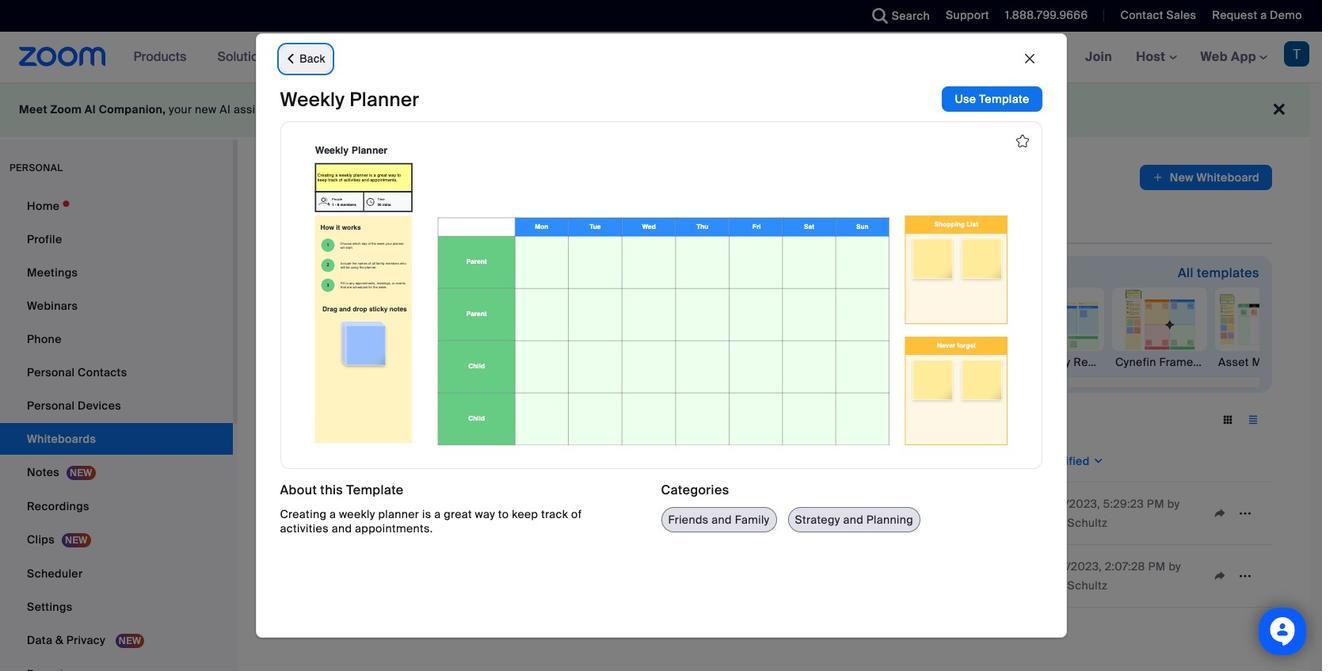 Task type: locate. For each thing, give the bounding box(es) containing it.
0 vertical spatial personal
[[27, 365, 75, 380]]

planner right upgrade
[[350, 87, 419, 112]]

settings link
[[0, 591, 233, 623]]

pm right 5:29:23
[[1147, 497, 1165, 511]]

ai
[[85, 102, 96, 116], [220, 102, 231, 116], [533, 102, 544, 116]]

to right access
[[519, 102, 530, 116]]

starred right me at the right top of the page
[[769, 213, 826, 234]]

with left me at the right top of the page
[[690, 213, 722, 234]]

1.888.799.9666
[[1005, 8, 1088, 22]]

canvas inside learning experience canvas element
[[509, 355, 549, 369]]

1 horizontal spatial to
[[498, 507, 509, 521]]

my whiteboards
[[489, 213, 612, 234]]

1 horizontal spatial with
[[884, 355, 906, 369]]

0 vertical spatial all
[[276, 213, 295, 234]]

contact sales link up join
[[1109, 0, 1201, 32]]

creating a weekly planner is a great way to keep track of activities and appointments.
[[280, 507, 582, 536]]

1 vertical spatial weekly planner
[[910, 355, 992, 369]]

profile link
[[0, 223, 233, 255]]

application containing name
[[276, 441, 1284, 620]]

planner inside button
[[951, 355, 992, 369]]

2 personal from the top
[[27, 399, 75, 413]]

zoom logo image
[[19, 47, 106, 67]]

weekly inside button
[[910, 355, 948, 369]]

personal contacts link
[[0, 357, 233, 388]]

with
[[690, 213, 722, 234], [884, 355, 906, 369]]

by right 5:29:23
[[1168, 497, 1180, 511]]

template detail image
[[280, 122, 1042, 469]]

zoom
[[50, 102, 82, 116], [352, 102, 384, 116]]

additional
[[642, 102, 696, 116]]

canvas inside digital marketing canvas element
[[592, 355, 632, 369]]

shared with me
[[631, 213, 750, 234]]

1 horizontal spatial starred
[[769, 213, 826, 234]]

1.888.799.9666 button
[[993, 0, 1092, 32], [1005, 8, 1088, 22]]

templates
[[288, 265, 354, 281]]

request a demo link
[[1201, 0, 1322, 32], [1213, 8, 1303, 22]]

ai right new
[[220, 102, 231, 116]]

cynefin framework
[[1116, 355, 1219, 369]]

twist
[[918, 355, 946, 369]]

1 horizontal spatial weekly
[[704, 355, 742, 369]]

this
[[320, 481, 343, 498]]

personal contacts
[[27, 365, 127, 380]]

template up the weekly
[[346, 481, 404, 498]]

banner
[[0, 32, 1322, 83]]

weekly inside button
[[704, 355, 742, 369]]

ai left the companion,
[[85, 102, 96, 116]]

all
[[276, 213, 295, 234], [1178, 265, 1194, 281]]

projects
[[905, 213, 968, 234]]

zoom right meet
[[50, 102, 82, 116]]

by right 2:07:28
[[1169, 559, 1181, 574]]

keep
[[512, 507, 538, 521]]

2:07:28
[[1105, 559, 1146, 574]]

and left tell
[[839, 355, 859, 369]]

1 vertical spatial personal
[[27, 399, 75, 413]]

12/5/2023, inside 12/5/2023, 5:29:23 pm by tara schultz
[[1042, 497, 1100, 511]]

canvas for learning experience canvas
[[509, 355, 549, 369]]

contact sales link up meetings "navigation"
[[1121, 8, 1197, 22]]

2 horizontal spatial ai
[[533, 102, 544, 116]]

schedule
[[1002, 48, 1062, 65], [745, 355, 796, 369]]

0 vertical spatial weekly planner
[[280, 87, 419, 112]]

my
[[489, 213, 511, 234]]

digital marketing canvas element
[[494, 354, 632, 370]]

0 horizontal spatial all
[[276, 213, 295, 234]]

recent
[[415, 213, 470, 234]]

tabs of all whiteboard page tab list
[[276, 203, 968, 244]]

2 ai from the left
[[220, 102, 231, 116]]

schedule left show
[[745, 355, 796, 369]]

cost.
[[699, 102, 726, 116]]

pm for 11/27/2023, 2:07:28 pm by tara schultz
[[1149, 559, 1166, 574]]

by inside 12/5/2023, 5:29:23 pm by tara schultz
[[1168, 497, 1180, 511]]

cynefin
[[1116, 355, 1157, 369]]

1 vertical spatial with
[[884, 355, 906, 369]]

ai left companion
[[533, 102, 544, 116]]

12/5/2023, left "5:07:47"
[[470, 506, 529, 521]]

weekly planner button
[[906, 288, 1002, 370]]

1 horizontal spatial zoom
[[352, 102, 384, 116]]

to inside 'creating a weekly planner is a great way to keep track of activities and appointments.'
[[498, 507, 509, 521]]

0 horizontal spatial planner
[[350, 87, 419, 112]]

1 horizontal spatial 12/5/2023,
[[1042, 497, 1100, 511]]

and right activities
[[332, 521, 352, 536]]

12/5/2023, left 5:29:23
[[1042, 497, 1100, 511]]

whiteboards right my at the top of the page
[[515, 213, 612, 234]]

phone link
[[0, 323, 233, 355]]

a left twist
[[909, 355, 915, 369]]

planner right twist
[[951, 355, 992, 369]]

upgrade
[[289, 102, 336, 116]]

request a demo
[[1213, 8, 1303, 22]]

fun fact
[[292, 355, 338, 369]]

list mode, selected image
[[1241, 413, 1266, 427]]

personal down "personal contacts"
[[27, 399, 75, 413]]

0 horizontal spatial starred
[[635, 454, 675, 468]]

notes
[[27, 465, 59, 479]]

trash
[[845, 213, 886, 234]]

1 vertical spatial starred
[[635, 454, 675, 468]]

and left get
[[434, 102, 454, 116]]

1 vertical spatial schedule
[[745, 355, 796, 369]]

0 vertical spatial schedule
[[1002, 48, 1062, 65]]

0 horizontal spatial to
[[339, 102, 349, 116]]

pm right 2:07:28
[[1149, 559, 1166, 574]]

schedule inside button
[[745, 355, 796, 369]]

no
[[626, 102, 640, 116]]

template right use
[[979, 92, 1030, 106]]

all up templates
[[276, 213, 295, 234]]

weekly schedule element
[[700, 354, 796, 370]]

and for strategy and planning
[[843, 513, 864, 527]]

1 vertical spatial planner
[[951, 355, 992, 369]]

your
[[169, 102, 192, 116]]

weekly schedule button
[[700, 288, 796, 370]]

by inside 11/27/2023, 2:07:28 pm by tara schultz
[[1169, 559, 1181, 574]]

0 horizontal spatial canvas
[[509, 355, 549, 369]]

0 vertical spatial template
[[979, 92, 1030, 106]]

a left the demo
[[1261, 8, 1267, 22]]

asset management element
[[1215, 354, 1322, 370]]

learning
[[395, 355, 442, 369]]

1 horizontal spatial weekly planner
[[910, 355, 992, 369]]

&
[[55, 633, 63, 647]]

banner containing schedule
[[0, 32, 1322, 83]]

demo
[[1270, 8, 1303, 22]]

tara up 11/27/2023,
[[1042, 516, 1065, 530]]

template inside button
[[979, 92, 1030, 106]]

project
[[893, 454, 932, 468]]

laboratory report button
[[1009, 288, 1111, 370]]

1 vertical spatial all
[[1178, 265, 1194, 281]]

and left family
[[712, 513, 732, 527]]

pm inside 11/27/2023, 2:07:28 pm by tara schultz
[[1149, 559, 1166, 574]]

all templates button
[[1178, 261, 1260, 286]]

1 horizontal spatial all
[[1178, 265, 1194, 281]]

canvas for digital marketing canvas
[[592, 355, 632, 369]]

uml class diagram element
[[597, 354, 708, 370]]

all whiteboards
[[276, 213, 396, 234]]

personal down the phone
[[27, 365, 75, 380]]

12/5/2023, 5:29:23 pm by tara schultz
[[1042, 497, 1180, 530]]

1 horizontal spatial canvas
[[592, 355, 632, 369]]

personal
[[27, 365, 75, 380], [27, 399, 75, 413]]

12/5/2023,
[[1042, 497, 1100, 511], [470, 506, 529, 521]]

0 horizontal spatial schedule
[[745, 355, 796, 369]]

0 vertical spatial with
[[690, 213, 722, 234]]

whiteboards for all
[[299, 213, 396, 234]]

1 horizontal spatial planner
[[951, 355, 992, 369]]

back button
[[280, 46, 331, 72]]

1 canvas from the left
[[509, 355, 549, 369]]

0 horizontal spatial with
[[690, 213, 722, 234]]

and inside 'show and tell with a twist' element
[[839, 355, 859, 369]]

fun fact element
[[288, 354, 384, 370]]

to right upgrade
[[339, 102, 349, 116]]

sales
[[1167, 8, 1197, 22]]

all inside button
[[1178, 265, 1194, 281]]

whiteboards up all whiteboards
[[276, 165, 394, 189]]

with inside tabs of all whiteboard page tab list
[[690, 213, 722, 234]]

to right "way"
[[498, 507, 509, 521]]

11/27/2023, 2:07:28 pm by tara schultz
[[1042, 559, 1181, 593]]

strategy and planning
[[795, 513, 914, 527]]

planning
[[867, 513, 914, 527]]

and
[[434, 102, 454, 116], [839, 355, 859, 369], [712, 513, 732, 527], [843, 513, 864, 527], [332, 521, 352, 536]]

join
[[1086, 48, 1113, 65]]

cynefin framework button
[[1112, 288, 1219, 370]]

by
[[1168, 497, 1180, 511], [1169, 559, 1181, 574]]

3 ai from the left
[[533, 102, 544, 116]]

whiteboards
[[276, 165, 394, 189], [299, 213, 396, 234], [515, 213, 612, 234]]

learning experience canvas
[[395, 355, 549, 369]]

family
[[735, 513, 770, 527]]

0 horizontal spatial template
[[346, 481, 404, 498]]

request
[[1213, 8, 1258, 22]]

show and tell with a twist button
[[803, 288, 946, 370]]

starred up "categories"
[[635, 454, 675, 468]]

meet zoom ai companion, footer
[[0, 82, 1311, 137]]

application
[[276, 441, 1284, 620], [635, 501, 731, 526]]

1 horizontal spatial template
[[979, 92, 1030, 106]]

1 vertical spatial by
[[1169, 559, 1181, 574]]

1 horizontal spatial ai
[[220, 102, 231, 116]]

and for show and tell with a twist
[[839, 355, 859, 369]]

schultz down 11/27/2023,
[[1068, 578, 1108, 593]]

categories
[[661, 481, 729, 498]]

tara inside 11/27/2023, 2:07:28 pm by tara schultz
[[1042, 578, 1065, 593]]

all inside tab list
[[276, 213, 295, 234]]

meet zoom ai companion, your new ai assistant! upgrade to zoom one pro and get access to ai companion at no additional cost.
[[19, 102, 729, 116]]

notes link
[[0, 456, 233, 489]]

weekly planner element
[[906, 354, 1002, 370]]

cell
[[887, 510, 1036, 517], [393, 545, 628, 608], [628, 545, 738, 608], [738, 545, 887, 608], [887, 545, 1036, 608], [304, 555, 380, 597], [282, 571, 295, 583]]

schedule down 1.888.799.9666 on the right top of the page
[[1002, 48, 1062, 65]]

track
[[541, 507, 568, 521]]

1 horizontal spatial schedule
[[1002, 48, 1062, 65]]

0 horizontal spatial ai
[[85, 102, 96, 116]]

show and tell with a twist
[[807, 355, 946, 369]]

strategy
[[795, 513, 840, 527]]

all left the templates
[[1178, 265, 1194, 281]]

and right the strategy
[[843, 513, 864, 527]]

schultz left "way"
[[426, 506, 468, 521]]

0 horizontal spatial zoom
[[50, 102, 82, 116]]

1 personal from the top
[[27, 365, 75, 380]]

zoom left one
[[352, 102, 384, 116]]

with inside button
[[884, 355, 906, 369]]

schultz inside 11/27/2023, 2:07:28 pm by tara schultz
[[1068, 578, 1108, 593]]

2 horizontal spatial weekly
[[910, 355, 948, 369]]

0 horizontal spatial weekly planner
[[280, 87, 419, 112]]

data
[[27, 633, 52, 647]]

product information navigation
[[122, 32, 502, 83]]

shared
[[631, 213, 686, 234]]

whiteboards up templates
[[299, 213, 396, 234]]

0 vertical spatial starred
[[769, 213, 826, 234]]

schultz down 5:29:23
[[1068, 516, 1108, 530]]

schedule inside meetings "navigation"
[[1002, 48, 1062, 65]]

0 vertical spatial by
[[1168, 497, 1180, 511]]

2 zoom from the left
[[352, 102, 384, 116]]

2 canvas from the left
[[592, 355, 632, 369]]

management
[[1252, 355, 1322, 369]]

a
[[1261, 8, 1267, 22], [909, 355, 915, 369], [330, 507, 336, 521], [434, 507, 441, 521]]

tara down 11/27/2023,
[[1042, 578, 1065, 593]]

weekly planner inside button
[[910, 355, 992, 369]]

canvas
[[509, 355, 549, 369], [592, 355, 632, 369]]

clips link
[[0, 524, 233, 556]]

weekly for weekly schedule button
[[704, 355, 742, 369]]

pm inside 12/5/2023, 5:29:23 pm by tara schultz
[[1147, 497, 1165, 511]]

with right tell
[[884, 355, 906, 369]]

at
[[612, 102, 623, 116]]



Task type: vqa. For each thing, say whether or not it's contained in the screenshot.
"Tabs of all whiteboard page" tab list
yes



Task type: describe. For each thing, give the bounding box(es) containing it.
tara schultz 12/5/2023, 5:07:47 pm
[[399, 506, 593, 521]]

contact
[[1121, 8, 1164, 22]]

report
[[1074, 355, 1111, 369]]

about
[[280, 481, 317, 498]]

2 horizontal spatial to
[[519, 102, 530, 116]]

of
[[571, 507, 582, 521]]

name
[[399, 454, 432, 468]]

and inside meet zoom ai companion, footer
[[434, 102, 454, 116]]

5:29:23
[[1103, 497, 1144, 511]]

assistant!
[[234, 102, 286, 116]]

fun fact button
[[288, 288, 384, 370]]

meetings link
[[0, 257, 233, 288]]

friends and family
[[668, 513, 770, 527]]

1.888.799.9666 button up join
[[993, 0, 1092, 32]]

show
[[807, 355, 836, 369]]

weekly schedule
[[704, 355, 796, 369]]

schultz inside 12/5/2023, 5:29:23 pm by tara schultz
[[1068, 516, 1108, 530]]

personal devices
[[27, 399, 121, 413]]

asset management
[[1219, 355, 1322, 369]]

activities
[[280, 521, 329, 536]]

1 vertical spatial template
[[346, 481, 404, 498]]

0 horizontal spatial 12/5/2023,
[[470, 506, 529, 521]]

framework
[[1160, 355, 1219, 369]]

0 vertical spatial planner
[[350, 87, 419, 112]]

uml class diagram
[[601, 355, 708, 369]]

learning experience canvas element
[[391, 354, 549, 370]]

marketing
[[535, 355, 589, 369]]

phone
[[27, 332, 62, 346]]

thumbnail of tara schultz 12/5/2023, 5:07:47 pm image
[[305, 493, 380, 534]]

meet
[[19, 102, 47, 116]]

privacy
[[66, 633, 105, 647]]

clips
[[27, 532, 55, 547]]

friends
[[668, 513, 709, 527]]

personal for personal devices
[[27, 399, 75, 413]]

schedule link
[[990, 32, 1074, 82]]

laboratory report
[[1013, 355, 1111, 369]]

me
[[726, 213, 750, 234]]

tara inside 12/5/2023, 5:29:23 pm by tara schultz
[[1042, 516, 1065, 530]]

tara schultz
[[744, 506, 810, 521]]

contact sales
[[1121, 8, 1197, 22]]

recordings link
[[0, 490, 233, 522]]

is
[[422, 507, 431, 521]]

digital
[[498, 355, 532, 369]]

grid mode, not selected image
[[1215, 413, 1241, 427]]

planner
[[378, 507, 419, 521]]

all for all templates
[[1178, 265, 1194, 281]]

home link
[[0, 190, 233, 222]]

starred inside tabs of all whiteboard page tab list
[[769, 213, 826, 234]]

0 horizontal spatial weekly
[[280, 87, 345, 112]]

a left the weekly
[[330, 507, 336, 521]]

1.888.799.9666 button up schedule link
[[1005, 8, 1088, 22]]

get
[[457, 102, 475, 116]]

personal devices link
[[0, 390, 233, 422]]

digital marketing canvas
[[498, 355, 632, 369]]

class
[[629, 355, 659, 369]]

Search text field
[[282, 407, 417, 433]]

asset
[[1219, 355, 1249, 369]]

access
[[477, 102, 516, 116]]

support
[[946, 8, 990, 22]]

show and tell with a twist element
[[803, 354, 946, 370]]

add to starred image
[[1016, 135, 1029, 148]]

schultz right family
[[770, 506, 810, 521]]

11/27/2023,
[[1042, 559, 1102, 574]]

1 ai from the left
[[85, 102, 96, 116]]

5:07:47
[[532, 506, 572, 521]]

uml class diagram button
[[597, 288, 708, 370]]

webinars link
[[0, 290, 233, 322]]

tell
[[862, 355, 881, 369]]

pro
[[412, 102, 431, 116]]

1 zoom from the left
[[50, 102, 82, 116]]

personal menu menu
[[0, 190, 233, 671]]

data & privacy link
[[0, 624, 233, 657]]

way
[[475, 507, 495, 521]]

devices
[[78, 399, 121, 413]]

all for all whiteboards
[[276, 213, 295, 234]]

digital marketing canvas, modified at nov 27, 2023 by tara schultz, link element
[[304, 555, 380, 597]]

pm for 12/5/2023, 5:29:23 pm by tara schultz
[[1147, 497, 1165, 511]]

fun
[[292, 355, 312, 369]]

webinars
[[27, 299, 78, 313]]

weekly for 'weekly planner' button
[[910, 355, 948, 369]]

home
[[27, 199, 60, 213]]

settings
[[27, 600, 73, 614]]

laboratory report element
[[1009, 354, 1111, 370]]

meetings navigation
[[990, 32, 1322, 83]]

by for 11/27/2023, 2:07:28 pm by tara schultz
[[1169, 559, 1181, 574]]

tara up appointments.
[[399, 506, 423, 521]]

asset management button
[[1215, 288, 1322, 370]]

pm right track
[[575, 506, 593, 521]]

cynefin framework element
[[1112, 354, 1219, 370]]

companion,
[[99, 102, 166, 116]]

digital marketing canvas button
[[494, 288, 632, 370]]

diagram
[[662, 355, 708, 369]]

a right is
[[434, 507, 441, 521]]

and for friends and family
[[712, 513, 732, 527]]

tara left the strategy
[[744, 506, 767, 521]]

templates
[[1197, 265, 1260, 281]]

new
[[195, 102, 217, 116]]

recordings
[[27, 499, 89, 513]]

and inside 'creating a weekly planner is a great way to keep track of activities and appointments.'
[[332, 521, 352, 536]]

arrow down image
[[432, 452, 446, 471]]

whiteboards for my
[[515, 213, 612, 234]]

personal
[[10, 162, 63, 174]]

uml
[[601, 355, 626, 369]]

a inside button
[[909, 355, 915, 369]]

appointments.
[[355, 521, 433, 536]]

laboratory
[[1013, 355, 1071, 369]]

creating
[[280, 507, 327, 521]]

use
[[955, 92, 976, 106]]

meetings
[[27, 265, 78, 280]]

weekly
[[339, 507, 375, 521]]

personal for personal contacts
[[27, 365, 75, 380]]

scheduler link
[[0, 558, 233, 590]]

by for 12/5/2023, 5:29:23 pm by tara schultz
[[1168, 497, 1180, 511]]

one
[[387, 102, 409, 116]]



